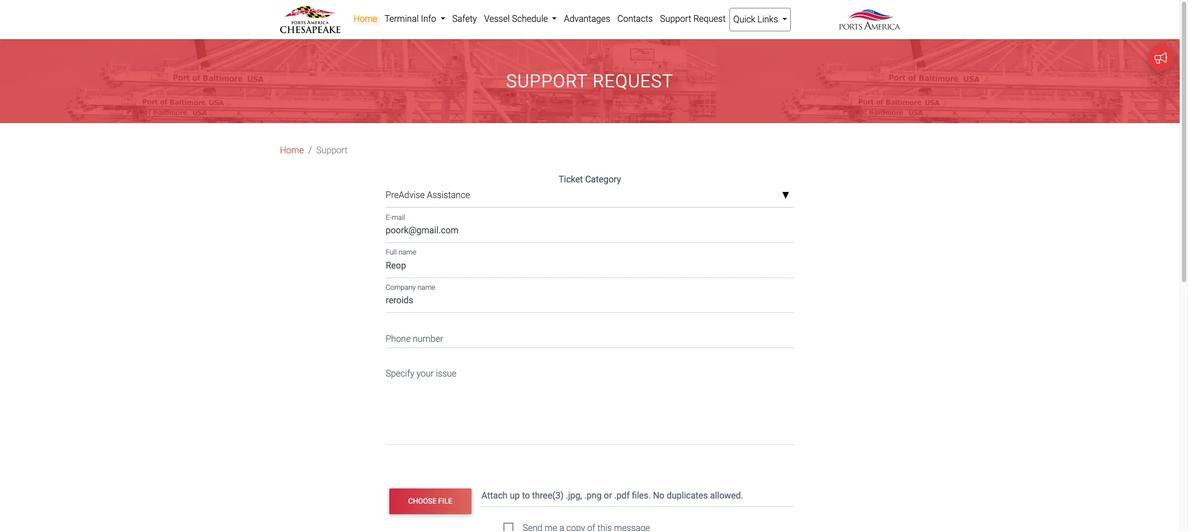 Task type: locate. For each thing, give the bounding box(es) containing it.
Attach up to three(3) .jpg, .png or .pdf files. No duplicates allowed. text field
[[481, 485, 797, 507]]

support
[[660, 13, 691, 24], [506, 71, 588, 92], [316, 145, 348, 156]]

support request link
[[657, 8, 729, 30]]

None text field
[[386, 256, 794, 278]]

1 horizontal spatial home link
[[350, 8, 381, 30]]

1 vertical spatial request
[[593, 71, 674, 92]]

your
[[417, 368, 434, 379]]

schedule
[[512, 13, 548, 24]]

0 vertical spatial home
[[354, 13, 377, 24]]

contacts
[[618, 13, 653, 24]]

links
[[758, 14, 778, 25]]

contacts link
[[614, 8, 657, 30]]

None email field
[[386, 221, 794, 243]]

support request
[[660, 13, 726, 24], [506, 71, 674, 92]]

quick links
[[734, 14, 781, 25]]

terminal info link
[[381, 8, 449, 30]]

1 horizontal spatial support
[[506, 71, 588, 92]]

1 vertical spatial home
[[280, 145, 304, 156]]

1 horizontal spatial request
[[694, 13, 726, 24]]

home link
[[350, 8, 381, 30], [280, 144, 304, 157]]

home
[[354, 13, 377, 24], [280, 145, 304, 156]]

support request inside support request link
[[660, 13, 726, 24]]

advantages
[[564, 13, 610, 24]]

Specify your issue text field
[[386, 361, 794, 445]]

choose
[[408, 497, 437, 505]]

None text field
[[386, 291, 794, 313]]

Phone number text field
[[386, 326, 794, 348]]

1 vertical spatial support request
[[506, 71, 674, 92]]

1 vertical spatial home link
[[280, 144, 304, 157]]

2 horizontal spatial support
[[660, 13, 691, 24]]

1 horizontal spatial home
[[354, 13, 377, 24]]

0 vertical spatial support
[[660, 13, 691, 24]]

vessel
[[484, 13, 510, 24]]

request
[[694, 13, 726, 24], [593, 71, 674, 92]]

safety
[[452, 13, 477, 24]]

0 vertical spatial support request
[[660, 13, 726, 24]]

terminal
[[385, 13, 419, 24]]

0 horizontal spatial home link
[[280, 144, 304, 157]]

vessel schedule link
[[481, 8, 561, 30]]

1 vertical spatial support
[[506, 71, 588, 92]]

ticket
[[559, 174, 583, 185]]

preadvise
[[386, 190, 425, 201]]

issue
[[436, 368, 457, 379]]

0 horizontal spatial request
[[593, 71, 674, 92]]

2 vertical spatial support
[[316, 145, 348, 156]]

ticket category
[[559, 174, 621, 185]]



Task type: vqa. For each thing, say whether or not it's contained in the screenshot.
the "Longshore"
no



Task type: describe. For each thing, give the bounding box(es) containing it.
phone
[[386, 333, 411, 344]]

file
[[438, 497, 452, 505]]

assistance
[[427, 190, 470, 201]]

0 vertical spatial home link
[[350, 8, 381, 30]]

phone number
[[386, 333, 443, 344]]

safety link
[[449, 8, 481, 30]]

category
[[585, 174, 621, 185]]

choose file
[[408, 497, 452, 505]]

▼
[[782, 191, 790, 200]]

info
[[421, 13, 436, 24]]

support inside support request link
[[660, 13, 691, 24]]

advantages link
[[561, 8, 614, 30]]

vessel schedule
[[484, 13, 550, 24]]

quick links link
[[729, 8, 791, 31]]

preadvise assistance
[[386, 190, 470, 201]]

number
[[413, 333, 443, 344]]

terminal info
[[385, 13, 438, 24]]

0 vertical spatial request
[[694, 13, 726, 24]]

0 horizontal spatial support
[[316, 145, 348, 156]]

quick
[[734, 14, 756, 25]]

0 horizontal spatial home
[[280, 145, 304, 156]]

specify your issue
[[386, 368, 457, 379]]

specify
[[386, 368, 415, 379]]



